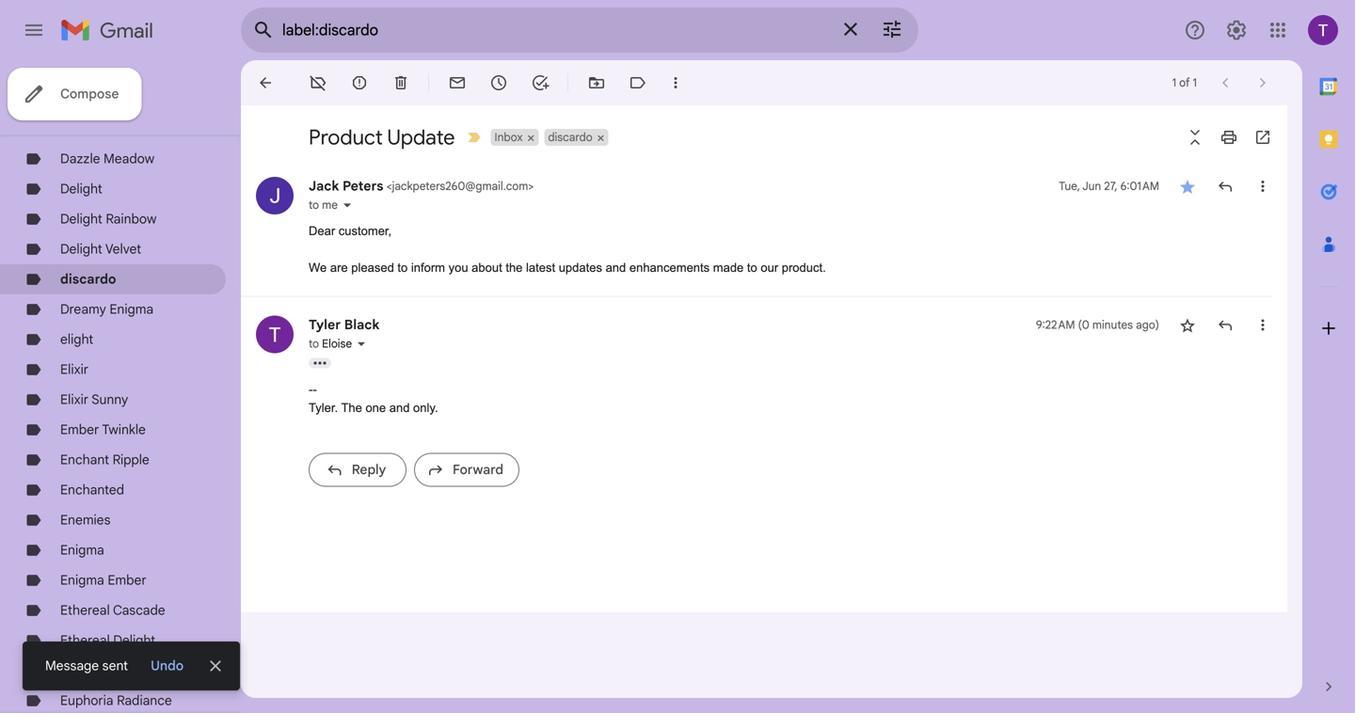 Task type: describe. For each thing, give the bounding box(es) containing it.
only.
[[413, 401, 438, 415]]

2 - from the left
[[313, 383, 317, 397]]

compose
[[60, 86, 119, 102]]

enchant ripple
[[60, 452, 149, 468]]

sent
[[102, 658, 128, 674]]

enemies
[[60, 512, 111, 528]]

jack peters cell
[[309, 178, 534, 194]]

cascade
[[113, 602, 165, 619]]

to left our
[[747, 261, 757, 275]]

tyler.
[[309, 401, 338, 415]]

-- tyler. the one and only.
[[309, 383, 438, 415]]

elixir link
[[60, 361, 89, 378]]

advanced search options image
[[873, 10, 911, 48]]

delight link
[[60, 181, 102, 197]]

forward
[[453, 462, 504, 478]]

sunny
[[92, 391, 128, 408]]

updates
[[559, 261, 602, 275]]

compose button
[[8, 68, 142, 120]]

elixir for elixir link
[[60, 361, 89, 378]]

delight for delight link
[[60, 181, 102, 197]]

undo
[[151, 658, 184, 674]]

twinkle
[[102, 422, 146, 438]]

ethereal delight
[[60, 632, 155, 649]]

latest
[[526, 261, 555, 275]]

ethereal cascade link
[[60, 602, 165, 619]]

inbox button
[[491, 129, 525, 146]]

our
[[761, 261, 778, 275]]

we are pleased to inform you about the latest updates and enhancements made to our product.
[[309, 261, 826, 275]]

dear customer,
[[309, 224, 395, 238]]

to up show trimmed content image at left bottom
[[309, 337, 319, 351]]

show trimmed content image
[[309, 358, 331, 368]]

the
[[506, 261, 523, 275]]

one
[[366, 401, 386, 415]]

gmail image
[[60, 11, 163, 49]]

product.
[[782, 261, 826, 275]]

delight velvet
[[60, 241, 141, 257]]

enigma for enigma ember
[[60, 572, 104, 589]]

dance
[[60, 120, 99, 137]]

enhancements
[[629, 261, 710, 275]]

forward link
[[414, 453, 520, 487]]

delight down cascade
[[113, 632, 155, 649]]

enigma for enigma link in the bottom of the page
[[60, 542, 104, 559]]

ethereal cascade
[[60, 602, 165, 619]]

enchant
[[60, 452, 109, 468]]

the
[[341, 401, 362, 415]]

undo alert
[[143, 649, 191, 683]]

9:22 am (0 minutes ago)
[[1036, 318, 1159, 332]]

0 vertical spatial and
[[606, 261, 626, 275]]

blue-star checkbox
[[1178, 177, 1197, 196]]

of
[[1179, 76, 1190, 90]]

dear
[[309, 224, 335, 238]]

dreamy enigma link
[[60, 301, 154, 318]]

enigma link
[[60, 542, 104, 559]]

main menu image
[[23, 19, 45, 41]]

jack
[[309, 178, 339, 194]]

1 of 1
[[1172, 76, 1197, 90]]

euphoria radiance
[[60, 693, 172, 709]]

product update
[[309, 124, 455, 151]]

dance link
[[60, 120, 99, 137]]

<
[[386, 179, 392, 193]]

about
[[472, 261, 502, 275]]

9:22 am (0 minutes ago) cell
[[1036, 316, 1159, 335]]

Search mail text field
[[282, 21, 828, 40]]

delight velvet link
[[60, 241, 141, 257]]

elixir sunny link
[[60, 391, 128, 408]]

message sent
[[45, 658, 128, 674]]

tue,
[[1059, 179, 1080, 193]]

add to tasks image
[[531, 73, 550, 92]]

and inside -- tyler. the one and only.
[[389, 401, 410, 415]]

show details image
[[342, 200, 353, 211]]

euphoria for euphoria radiance
[[60, 693, 113, 709]]

remove label "discardo" image
[[309, 73, 328, 92]]

dreamy enigma
[[60, 301, 154, 318]]

delete image
[[391, 73, 410, 92]]

navigation containing compose
[[0, 60, 241, 713]]

rainbow
[[106, 211, 157, 227]]

meadow
[[104, 151, 154, 167]]

(0
[[1078, 318, 1090, 332]]

alert containing message sent
[[23, 43, 1325, 691]]

more image
[[666, 73, 685, 92]]

dreamy
[[60, 301, 106, 318]]

6:01 am
[[1120, 179, 1159, 193]]

radiance
[[117, 693, 172, 709]]

are
[[330, 261, 348, 275]]

delight for delight rainbow
[[60, 211, 102, 227]]

ripple
[[113, 452, 149, 468]]

1 1 from the left
[[1172, 76, 1176, 90]]

ember twinkle
[[60, 422, 146, 438]]

velvet
[[105, 241, 141, 257]]

list containing jack peters
[[241, 158, 1272, 504]]

to me
[[309, 198, 338, 212]]

discardo link
[[60, 271, 116, 288]]

report spam image
[[350, 73, 369, 92]]

enchanted link
[[60, 482, 124, 498]]



Task type: vqa. For each thing, say whether or not it's contained in the screenshot.
preference
no



Task type: locate. For each thing, give the bounding box(es) containing it.
discardo down move to image
[[548, 130, 593, 144]]

euphoria
[[60, 663, 113, 679], [60, 693, 113, 709]]

discardo
[[548, 130, 593, 144], [60, 271, 116, 288]]

delight rainbow link
[[60, 211, 157, 227]]

delight down delight link
[[60, 211, 102, 227]]

to
[[309, 198, 319, 212], [398, 261, 408, 275], [747, 261, 757, 275], [309, 337, 319, 351]]

navigation
[[0, 60, 241, 713]]

1 horizontal spatial 1
[[1193, 76, 1197, 90]]

mark as unread image
[[448, 73, 467, 92]]

1 vertical spatial ethereal
[[60, 632, 110, 649]]

0 vertical spatial discardo
[[548, 130, 593, 144]]

2 euphoria from the top
[[60, 693, 113, 709]]

clear search image
[[832, 10, 870, 48]]

list
[[241, 158, 1272, 504]]

1 ethereal from the top
[[60, 602, 110, 619]]

elixir down elight link
[[60, 361, 89, 378]]

back to "discardo" image
[[256, 73, 275, 92]]

reply link
[[309, 453, 407, 487]]

discardo button
[[544, 129, 594, 146]]

peters
[[343, 178, 383, 194]]

to left me
[[309, 198, 319, 212]]

ember
[[60, 422, 99, 438], [108, 572, 147, 589]]

ago)
[[1136, 318, 1159, 332]]

support image
[[1184, 19, 1206, 41]]

1 left 'of'
[[1172, 76, 1176, 90]]

minutes
[[1092, 318, 1133, 332]]

ember twinkle link
[[60, 422, 146, 438]]

euphoria link
[[60, 663, 113, 679]]

jack peters < jackpeters260@gmail.com >
[[309, 178, 534, 194]]

None search field
[[241, 8, 919, 53]]

tyler
[[309, 317, 341, 333]]

show details image
[[356, 338, 367, 350]]

ethereal
[[60, 602, 110, 619], [60, 632, 110, 649]]

alert
[[23, 43, 1325, 691]]

you
[[449, 261, 468, 275]]

1 vertical spatial ember
[[108, 572, 147, 589]]

discardo up dreamy
[[60, 271, 116, 288]]

delight for delight velvet
[[60, 241, 102, 257]]

discardo inside button
[[548, 130, 593, 144]]

elight
[[60, 331, 93, 348]]

elixir down elixir link
[[60, 391, 89, 408]]

tue, jun 27, 6:01 am cell
[[1059, 177, 1159, 196]]

ember up cascade
[[108, 572, 147, 589]]

reply
[[352, 462, 386, 478]]

elight link
[[60, 331, 93, 348]]

discardo for discardo button
[[548, 130, 593, 144]]

1 horizontal spatial and
[[606, 261, 626, 275]]

enchanted
[[60, 482, 124, 498]]

1 vertical spatial elixir
[[60, 391, 89, 408]]

me
[[322, 198, 338, 212]]

and
[[606, 261, 626, 275], [389, 401, 410, 415]]

update
[[387, 124, 455, 151]]

1 right 'of'
[[1193, 76, 1197, 90]]

settings image
[[1225, 19, 1248, 41]]

message
[[45, 658, 99, 674]]

ethereal for ethereal cascade
[[60, 602, 110, 619]]

9:22 am
[[1036, 318, 1075, 332]]

move to image
[[587, 73, 606, 92]]

delight up discardo link
[[60, 241, 102, 257]]

1 vertical spatial discardo
[[60, 271, 116, 288]]

27,
[[1104, 179, 1118, 193]]

2 elixir from the top
[[60, 391, 89, 408]]

2 ethereal from the top
[[60, 632, 110, 649]]

snooze image
[[489, 73, 508, 92]]

enchant ripple link
[[60, 452, 149, 468]]

made
[[713, 261, 744, 275]]

discardo for discardo link
[[60, 271, 116, 288]]

customer,
[[339, 224, 392, 238]]

ethereal up message sent
[[60, 632, 110, 649]]

2 vertical spatial enigma
[[60, 572, 104, 589]]

ethereal for ethereal delight
[[60, 632, 110, 649]]

euphoria radiance link
[[60, 693, 172, 709]]

enigma ember
[[60, 572, 147, 589]]

labels image
[[629, 73, 647, 92]]

tyler black
[[309, 317, 380, 333]]

ember up enchant
[[60, 422, 99, 438]]

enigma right dreamy
[[110, 301, 154, 318]]

enemies link
[[60, 512, 111, 528]]

0 vertical spatial ethereal
[[60, 602, 110, 619]]

elixir
[[60, 361, 89, 378], [60, 391, 89, 408]]

1
[[1172, 76, 1176, 90], [1193, 76, 1197, 90]]

and right updates
[[606, 261, 626, 275]]

1 euphoria from the top
[[60, 663, 113, 679]]

search mail image
[[247, 13, 280, 47]]

tab list
[[1302, 60, 1355, 646]]

jun
[[1083, 179, 1101, 193]]

euphoria down the euphoria link
[[60, 693, 113, 709]]

0 horizontal spatial discardo
[[60, 271, 116, 288]]

1 elixir from the top
[[60, 361, 89, 378]]

1 - from the left
[[309, 383, 313, 397]]

>
[[528, 179, 534, 193]]

Not starred checkbox
[[1178, 316, 1197, 335]]

jackpeters260@gmail.com
[[392, 179, 528, 193]]

black
[[344, 317, 380, 333]]

euphoria for the euphoria link
[[60, 663, 113, 679]]

1 vertical spatial euphoria
[[60, 693, 113, 709]]

to eloise
[[309, 337, 352, 351]]

and right "one"
[[389, 401, 410, 415]]

euphoria down ethereal delight
[[60, 663, 113, 679]]

enigma down 'enemies' link
[[60, 542, 104, 559]]

ethereal down enigma ember
[[60, 602, 110, 619]]

elixir for elixir sunny
[[60, 391, 89, 408]]

enigma
[[110, 301, 154, 318], [60, 542, 104, 559], [60, 572, 104, 589]]

1 vertical spatial enigma
[[60, 542, 104, 559]]

0 horizontal spatial and
[[389, 401, 410, 415]]

dazzle meadow
[[60, 151, 154, 167]]

-
[[309, 383, 313, 397], [313, 383, 317, 397]]

1 horizontal spatial discardo
[[548, 130, 593, 144]]

0 vertical spatial ember
[[60, 422, 99, 438]]

tue, jun 27, 6:01 am
[[1059, 179, 1159, 193]]

2 1 from the left
[[1193, 76, 1197, 90]]

delight rainbow
[[60, 211, 157, 227]]

delight down dazzle
[[60, 181, 102, 197]]

enigma ember link
[[60, 572, 147, 589]]

enigma down enigma link in the bottom of the page
[[60, 572, 104, 589]]

inform
[[411, 261, 445, 275]]

discardo inside navigation
[[60, 271, 116, 288]]

inbox
[[495, 130, 523, 144]]

1 horizontal spatial ember
[[108, 572, 147, 589]]

eloise
[[322, 337, 352, 351]]

dazzle meadow link
[[60, 151, 154, 167]]

0 vertical spatial euphoria
[[60, 663, 113, 679]]

1 vertical spatial and
[[389, 401, 410, 415]]

0 horizontal spatial 1
[[1172, 76, 1176, 90]]

0 vertical spatial elixir
[[60, 361, 89, 378]]

0 vertical spatial enigma
[[110, 301, 154, 318]]

ethereal delight link
[[60, 632, 155, 649]]

elixir sunny
[[60, 391, 128, 408]]

to left inform
[[398, 261, 408, 275]]

pleased
[[351, 261, 394, 275]]

0 horizontal spatial ember
[[60, 422, 99, 438]]

dazzle
[[60, 151, 100, 167]]

product
[[309, 124, 383, 151]]



